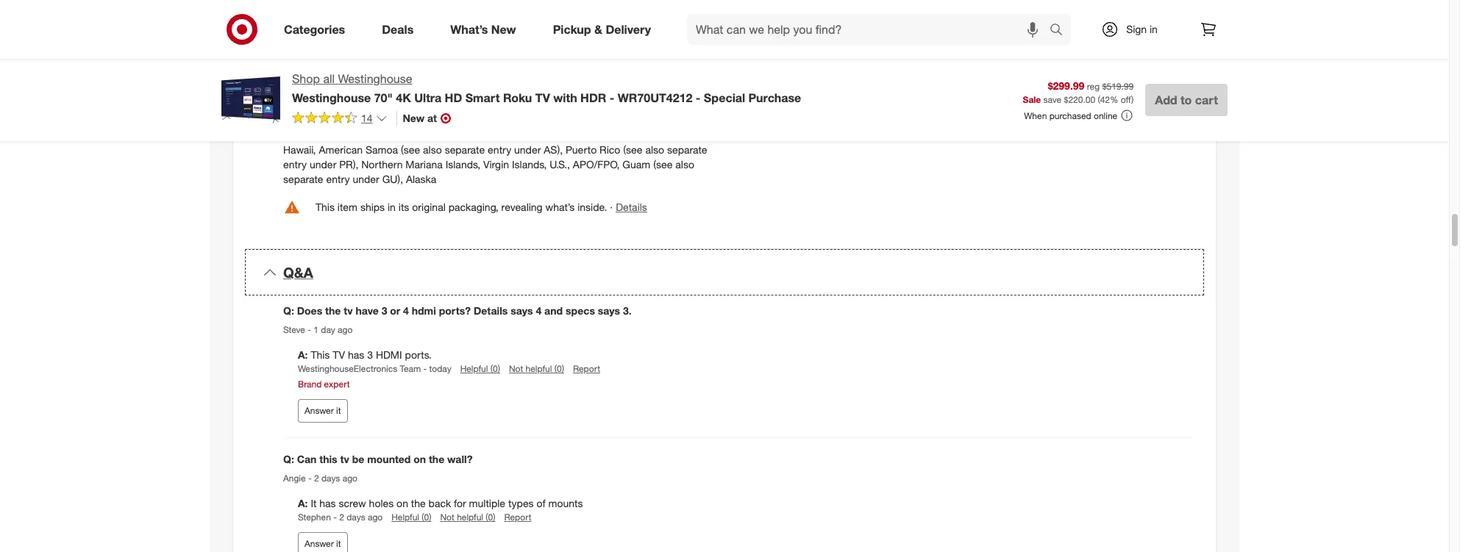 Task type: locate. For each thing, give the bounding box(es) containing it.
ship
[[332, 84, 352, 97], [332, 99, 352, 112]]

mounts
[[548, 497, 583, 510]]

screw
[[339, 497, 366, 510]]

0 vertical spatial ago
[[338, 324, 353, 335]]

0 vertical spatial ship
[[332, 84, 352, 97]]

helpful  (0) for stephen - 2 days ago
[[392, 512, 431, 523]]

hdr
[[580, 90, 606, 105]]

islands, right outlying
[[674, 128, 709, 141]]

smart
[[465, 90, 500, 105]]

be up the shipt
[[820, 23, 832, 35]]

checkout.
[[530, 40, 575, 53]]

helpful  (0) for westinghouseelectronics team - today
[[460, 363, 500, 375]]

helpful  (0) button right the today
[[460, 363, 500, 375]]

be down pounds
[[428, 114, 440, 126]]

locations:
[[491, 128, 535, 141]]

0 horizontal spatial says
[[511, 305, 533, 317]]

brand expert
[[298, 379, 350, 390]]

0 vertical spatial tv
[[535, 90, 550, 105]]

0 horizontal spatial or
[[390, 305, 400, 317]]

estimated down shipping
[[283, 84, 330, 97]]

northern
[[361, 158, 403, 170]]

days down screw
[[347, 512, 365, 523]]

ago down holes
[[368, 512, 383, 523]]

and
[[544, 305, 563, 317]]

2 answer it from the top
[[305, 539, 341, 550]]

0 vertical spatial details
[[616, 200, 647, 213]]

the up day
[[325, 305, 341, 317]]

any
[[883, 8, 899, 20]]

0 horizontal spatial helpful
[[457, 512, 483, 523]]

not helpful  (0) button for stephen - 2 days ago
[[440, 511, 495, 524]]

report button down specs
[[573, 363, 600, 375]]

0 horizontal spatial helpful  (0) button
[[392, 511, 431, 524]]

1 vertical spatial ago
[[343, 473, 357, 484]]

helpful  (0)
[[460, 363, 500, 375], [392, 512, 431, 523]]

0 horizontal spatial report
[[504, 512, 532, 523]]

the left wall?
[[429, 453, 444, 466]]

sale
[[1023, 94, 1041, 106]]

in left "its"
[[388, 200, 396, 213]]

0 vertical spatial new
[[491, 22, 516, 36]]

helpful for stephen - 2 days ago
[[392, 512, 419, 523]]

0 vertical spatial cannot
[[393, 114, 425, 126]]

2 vertical spatial or
[[390, 305, 400, 317]]

0 vertical spatial helpful
[[526, 363, 552, 375]]

shop all westinghouse westinghouse 70" 4k ultra hd smart roku tv with hdr - wr70ut4212 - special purchase
[[292, 71, 801, 105]]

length
[[469, 84, 498, 97]]

the left back
[[411, 497, 426, 510]]

this down weight:
[[351, 114, 368, 126]]

separate down outlying
[[667, 143, 707, 156]]

entry up virgin
[[488, 143, 511, 156]]

item left can
[[772, 8, 792, 20]]

0 vertical spatial has
[[348, 349, 364, 361]]

entry down hawaii,
[[283, 158, 307, 170]]

tv for this
[[340, 453, 349, 466]]

helpful right the today
[[460, 363, 488, 375]]

on right holes
[[397, 497, 408, 510]]

rico
[[600, 143, 620, 156]]

not helpful  (0) down the multiple
[[440, 512, 495, 523]]

cannot up american
[[328, 128, 360, 141]]

(see up guam
[[623, 143, 643, 156]]

we
[[283, 114, 298, 126]]

1 vertical spatial days
[[321, 473, 340, 484]]

1 vertical spatial 3
[[367, 349, 373, 361]]

shipped up the samoa
[[377, 128, 415, 141]]

3 up westinghouseelectronics team - today
[[367, 349, 373, 361]]

0 horizontal spatial for
[[454, 497, 466, 510]]

details right · in the left of the page
[[616, 200, 647, 213]]

store
[[933, 8, 956, 20]]

it for q: can this tv be mounted on the wall?
[[336, 539, 341, 550]]

1 horizontal spatial helpful
[[460, 363, 488, 375]]

1 horizontal spatial says
[[598, 305, 620, 317]]

0 horizontal spatial helpful  (0)
[[392, 512, 431, 523]]

target.com.
[[971, 8, 1024, 20]]

purchased
[[1028, 23, 1077, 35], [1049, 110, 1091, 121]]

separate down hawaii,
[[283, 173, 323, 185]]

1 vertical spatial westinghouse
[[292, 90, 371, 105]]

1 horizontal spatial for
[[848, 52, 861, 64]]

united states minor outlying islands, hawaii, american samoa (see also separate entry under as), puerto rico (see also separate entry under pr), northern mariana islands, virgin islands, u.s., apo/fpo, guam (see also separate entry under gu), alaska
[[283, 128, 709, 185]]

it inside the this item can be returned to any target store or target.com. this item must be returned within 30 days of the date it was purchased in store, shipped, delivered by a shipt shopper, or made ready for pickup. see the return policy for complete information.
[[998, 23, 1004, 35]]

hdmi
[[412, 305, 436, 317]]

not helpful  (0) button down the multiple
[[440, 511, 495, 524]]

3 inside q: does the tv have 3 or 4 hdmi ports? details says 4 and specs says 3. steve - 1 day ago
[[382, 305, 387, 317]]

a:
[[298, 349, 308, 361], [298, 497, 308, 510]]

0 horizontal spatial 4
[[403, 305, 409, 317]]

1 answer from the top
[[305, 406, 334, 417]]

tv left have
[[344, 305, 353, 317]]

2 q: from the top
[[283, 453, 294, 466]]

under down american
[[310, 158, 336, 170]]

this right can
[[319, 453, 337, 466]]

1 vertical spatial for
[[848, 52, 861, 64]]

this for this item ships in its original packaging, revealing what's inside. · details
[[316, 200, 335, 213]]

guam
[[623, 158, 650, 170]]

pickup & delivery
[[553, 22, 651, 36]]

angie
[[283, 473, 306, 484]]

0 vertical spatial purchased
[[1028, 23, 1077, 35]]

information.
[[910, 52, 964, 64]]

q&a
[[283, 264, 313, 281]]

2 a: from the top
[[298, 497, 308, 510]]

1 vertical spatial answer it
[[305, 539, 341, 550]]

1 vertical spatial not
[[440, 512, 454, 523]]

mariana
[[406, 158, 443, 170]]

purchased down $
[[1049, 110, 1091, 121]]

delivery inside 'link'
[[606, 22, 651, 36]]

ship down details on the left
[[332, 84, 352, 97]]

helpful down the multiple
[[457, 512, 483, 523]]

as),
[[544, 143, 563, 156]]

What can we help you find? suggestions appear below search field
[[687, 13, 1053, 46]]

4 left the 'hdmi'
[[403, 305, 409, 317]]

tv inside q: can this tv be mounted on the wall? angie - 2 days ago
[[340, 453, 349, 466]]

report button
[[573, 363, 600, 375], [504, 511, 532, 524]]

stephen - 2 days ago
[[298, 512, 383, 523]]

1 horizontal spatial on
[[414, 453, 426, 466]]

not helpful  (0) down and in the bottom left of the page
[[509, 363, 564, 375]]

1 vertical spatial report
[[504, 512, 532, 523]]

0 vertical spatial a:
[[298, 349, 308, 361]]

helpful  (0) down back
[[392, 512, 431, 523]]

height
[[668, 84, 697, 97]]

0 horizontal spatial report button
[[504, 511, 532, 524]]

1 horizontal spatial entry
[[326, 173, 350, 185]]

1 vertical spatial of
[[537, 497, 546, 510]]

1 vertical spatial helpful  (0)
[[392, 512, 431, 523]]

save
[[1044, 94, 1062, 106]]

(see right guam
[[653, 158, 673, 170]]

helpful down holes
[[392, 512, 419, 523]]

tv inside q: does the tv have 3 or 4 hdmi ports? details says 4 and specs says 3. steve - 1 day ago
[[344, 305, 353, 317]]

1 answer it button from the top
[[298, 400, 348, 423]]

2 answer it button from the top
[[298, 533, 348, 552]]

1 inches from the left
[[436, 84, 466, 97]]

2 answer from the top
[[305, 539, 334, 550]]

1 horizontal spatial details
[[616, 200, 647, 213]]

cart
[[477, 40, 495, 53], [1195, 93, 1218, 107]]

days up screw
[[321, 473, 340, 484]]

what's
[[546, 200, 575, 213]]

1 vertical spatial a:
[[298, 497, 308, 510]]

q: up steve
[[283, 305, 294, 317]]

ago up screw
[[343, 473, 357, 484]]

report down specs
[[573, 363, 600, 375]]

answer down stephen at the bottom of page
[[305, 539, 334, 550]]

ultra
[[414, 90, 441, 105]]

2 4 from the left
[[536, 305, 542, 317]]

0 vertical spatial for
[[956, 37, 969, 50]]

days
[[921, 23, 943, 35], [321, 473, 340, 484], [347, 512, 365, 523]]

to inside button
[[1181, 93, 1192, 107]]

0 vertical spatial helpful  (0) button
[[460, 363, 500, 375]]

1 horizontal spatial days
[[347, 512, 365, 523]]

cannot up this item cannot be shipped to the following locations:
[[393, 114, 425, 126]]

1 horizontal spatial report
[[573, 363, 600, 375]]

entry down pr),
[[326, 173, 350, 185]]

4k
[[396, 90, 411, 105]]

0 vertical spatial report button
[[573, 363, 600, 375]]

be
[[814, 8, 826, 20], [820, 23, 832, 35], [428, 114, 440, 126], [363, 128, 374, 141], [352, 453, 364, 466]]

delivery right &
[[606, 22, 651, 36]]

q: inside q: can this tv be mounted on the wall? angie - 2 days ago
[[283, 453, 294, 466]]

this
[[351, 114, 368, 126], [319, 453, 337, 466]]

q&a button
[[245, 249, 1204, 296]]

2 vertical spatial days
[[347, 512, 365, 523]]

0 vertical spatial delivery
[[606, 22, 651, 36]]

1 vertical spatial cannot
[[328, 128, 360, 141]]

details right ports?
[[474, 305, 508, 317]]

1 horizontal spatial of
[[946, 23, 955, 35]]

1 vertical spatial helpful  (0) button
[[392, 511, 431, 524]]

0 vertical spatial westinghouse
[[338, 71, 412, 86]]

2 estimated from the top
[[283, 99, 330, 112]]

1 vertical spatial answer
[[305, 539, 334, 550]]

ports.
[[405, 349, 432, 361]]

of down store
[[946, 23, 955, 35]]

answer it for it
[[305, 539, 341, 550]]

1 horizontal spatial report button
[[573, 363, 600, 375]]

- inside q: does the tv have 3 or 4 hdmi ports? details says 4 and specs says 3. steve - 1 day ago
[[308, 324, 311, 335]]

1 horizontal spatial not helpful  (0) button
[[509, 363, 564, 375]]

helpful down and in the bottom left of the page
[[526, 363, 552, 375]]

1 vertical spatial shipped
[[377, 128, 415, 141]]

pickup.
[[972, 37, 1005, 50]]

1 a: from the top
[[298, 349, 308, 361]]

1 horizontal spatial under
[[353, 173, 379, 185]]

1 answer it from the top
[[305, 406, 341, 417]]

0 horizontal spatial details
[[474, 305, 508, 317]]

0 horizontal spatial under
[[310, 158, 336, 170]]

$519.99
[[1102, 81, 1134, 92]]

42.12
[[607, 84, 632, 97]]

0 vertical spatial of
[[946, 23, 955, 35]]

under down northern
[[353, 173, 379, 185]]

be left mounted
[[352, 453, 364, 466]]

united
[[538, 128, 569, 141]]

1 vertical spatial report button
[[504, 511, 532, 524]]

1 vertical spatial helpful
[[392, 512, 419, 523]]

to inside shipping details estimated ship dimensions: 7.36 inches length x 69.29 inches width x 42.12 inches height estimated ship weight: 90 pounds we regret that this item cannot be shipped to po boxes.
[[483, 114, 492, 126]]

1 vertical spatial answer it button
[[298, 533, 348, 552]]

says left the 3.
[[598, 305, 620, 317]]

separate down "following"
[[445, 143, 485, 156]]

tv inside shop all westinghouse westinghouse 70" 4k ultra hd smart roku tv with hdr - wr70ut4212 - special purchase
[[535, 90, 550, 105]]

0 horizontal spatial this
[[319, 453, 337, 466]]

4 left and in the bottom left of the page
[[536, 305, 542, 317]]

holes
[[369, 497, 394, 510]]

regret
[[301, 114, 328, 126]]

to left any
[[871, 8, 880, 20]]

not helpful  (0) for stephen - 2 days ago
[[440, 512, 495, 523]]

1 vertical spatial ship
[[332, 99, 352, 112]]

shipping
[[283, 63, 332, 78]]

1 vertical spatial helpful
[[457, 512, 483, 523]]

0 horizontal spatial not helpful  (0) button
[[440, 511, 495, 524]]

- right hdr
[[610, 90, 614, 105]]

westinghouse up 70"
[[338, 71, 412, 86]]

2
[[314, 473, 319, 484], [339, 512, 344, 523]]

0 horizontal spatial of
[[537, 497, 546, 510]]

0 vertical spatial not
[[509, 363, 523, 375]]

when
[[1024, 110, 1047, 121]]

also up the mariana
[[423, 143, 442, 156]]

must
[[794, 23, 817, 35]]

to inside the this item can be returned to any target store or target.com. this item must be returned within 30 days of the date it was purchased in store, shipped, delivered by a shipt shopper, or made ready for pickup. see the return policy for complete information.
[[871, 8, 880, 20]]

answer
[[305, 406, 334, 417], [305, 539, 334, 550]]

has right the it
[[319, 497, 336, 510]]

2 horizontal spatial or
[[959, 8, 968, 20]]

in
[[1080, 23, 1088, 35], [1150, 23, 1158, 35], [466, 40, 474, 53], [388, 200, 396, 213]]

- left 1
[[308, 324, 311, 335]]

0 vertical spatial it
[[998, 23, 1004, 35]]

0 vertical spatial helpful
[[460, 363, 488, 375]]

about delivery services
[[283, 17, 391, 29]]

answer it button down stephen at the bottom of page
[[298, 533, 348, 552]]

report down the types
[[504, 512, 532, 523]]

item inside shipping details estimated ship dimensions: 7.36 inches length x 69.29 inches width x 42.12 inches height estimated ship weight: 90 pounds we regret that this item cannot be shipped to po boxes.
[[371, 114, 391, 126]]

ago right day
[[338, 324, 353, 335]]

services
[[353, 17, 391, 29]]

0 vertical spatial 3
[[382, 305, 387, 317]]

q: inside q: does the tv have 3 or 4 hdmi ports? details says 4 and specs says 3. steve - 1 day ago
[[283, 305, 294, 317]]

islands, down 'as),' on the left top of the page
[[512, 158, 547, 170]]

2 horizontal spatial days
[[921, 23, 943, 35]]

ready
[[928, 37, 954, 50]]

answer it button down brand expert
[[298, 400, 348, 423]]

0 horizontal spatial delivery
[[283, 40, 320, 53]]

says left and in the bottom left of the page
[[511, 305, 533, 317]]

about delivery services button
[[283, 16, 391, 31]]

ship up that at left top
[[332, 99, 352, 112]]

ago
[[338, 324, 353, 335], [343, 473, 357, 484], [368, 512, 383, 523]]

2 down screw
[[339, 512, 344, 523]]

also down outlying
[[645, 143, 664, 156]]

in left store,
[[1080, 23, 1088, 35]]

to right add
[[1181, 93, 1192, 107]]

0 vertical spatial tv
[[344, 305, 353, 317]]

ports?
[[439, 305, 471, 317]]

also
[[423, 143, 442, 156], [645, 143, 664, 156], [676, 158, 694, 170]]

not helpful  (0) button down and in the bottom left of the page
[[509, 363, 564, 375]]

westinghouse
[[338, 71, 412, 86], [292, 90, 371, 105]]

- right angie
[[308, 473, 312, 484]]

item down weight:
[[371, 114, 391, 126]]

30
[[907, 23, 918, 35]]

also right guam
[[676, 158, 694, 170]]

details inside q: does the tv have 3 or 4 hdmi ports? details says 4 and specs says 3. steve - 1 day ago
[[474, 305, 508, 317]]

1 horizontal spatial not
[[509, 363, 523, 375]]

cart right add
[[1195, 93, 1218, 107]]

0 vertical spatial not helpful  (0)
[[509, 363, 564, 375]]

q: left can
[[283, 453, 294, 466]]

0 horizontal spatial on
[[397, 497, 408, 510]]

packaging,
[[448, 200, 499, 213]]

estimated
[[283, 84, 330, 97], [283, 99, 330, 112]]

1 estimated from the top
[[283, 84, 330, 97]]

0 horizontal spatial 2
[[314, 473, 319, 484]]

westinghouse down all
[[292, 90, 371, 105]]

apo/fpo,
[[573, 158, 620, 170]]

a: it has screw holes on the back for multiple types of mounts
[[298, 497, 583, 510]]

0 horizontal spatial days
[[321, 473, 340, 484]]

3 right have
[[382, 305, 387, 317]]

1 vertical spatial tv
[[340, 453, 349, 466]]

0 vertical spatial days
[[921, 23, 943, 35]]

the
[[958, 23, 972, 35], [771, 52, 785, 64], [429, 128, 444, 141], [325, 305, 341, 317], [429, 453, 444, 466], [411, 497, 426, 510]]

1 vertical spatial q:
[[283, 453, 294, 466]]

available
[[423, 40, 463, 53]]

pickup & delivery link
[[540, 13, 669, 46]]

0 vertical spatial answer
[[305, 406, 334, 417]]

1 vertical spatial not helpful  (0)
[[440, 512, 495, 523]]

complete
[[864, 52, 907, 64]]

under down the locations:
[[514, 143, 541, 156]]

shipped up "following"
[[443, 114, 480, 126]]

or down within
[[887, 37, 896, 50]]

in inside the this item can be returned to any target store or target.com. this item must be returned within 30 days of the date it was purchased in store, shipped, delivered by a shipt shopper, or made ready for pickup. see the return policy for complete information.
[[1080, 23, 1088, 35]]

american
[[319, 143, 363, 156]]

not for stephen - 2 days ago
[[440, 512, 454, 523]]

new up during in the top of the page
[[491, 22, 516, 36]]

answer for it
[[305, 539, 334, 550]]

on inside q: can this tv be mounted on the wall? angie - 2 days ago
[[414, 453, 426, 466]]

- left special
[[696, 90, 701, 105]]

report button for stephen - 2 days ago
[[504, 511, 532, 524]]

x right the width
[[598, 84, 604, 97]]

1 q: from the top
[[283, 305, 294, 317]]

helpful  (0) right the today
[[460, 363, 500, 375]]

report button for westinghouseelectronics team - today
[[573, 363, 600, 375]]

for down shopper,
[[848, 52, 861, 64]]

boxes.
[[512, 114, 543, 126]]

(see down this item cannot be shipped to the following locations:
[[401, 143, 420, 156]]

1 horizontal spatial delivery
[[606, 22, 651, 36]]

purchase
[[749, 90, 801, 105]]

1 horizontal spatial 3
[[382, 305, 387, 317]]

what's new
[[450, 22, 516, 36]]

0 horizontal spatial new
[[403, 112, 425, 124]]

hdmi
[[376, 349, 402, 361]]

2 horizontal spatial islands,
[[674, 128, 709, 141]]

inches left the width
[[537, 84, 567, 97]]

on right mounted
[[414, 453, 426, 466]]

purchased inside the this item can be returned to any target store or target.com. this item must be returned within 30 days of the date it was purchased in store, shipped, delivered by a shipt shopper, or made ready for pickup. see the return policy for complete information.
[[1028, 23, 1077, 35]]

42
[[1100, 94, 1110, 106]]

puerto
[[566, 143, 597, 156]]

categories link
[[271, 13, 364, 46]]

for right back
[[454, 497, 466, 510]]



Task type: describe. For each thing, give the bounding box(es) containing it.
(
[[1098, 94, 1100, 106]]

sign in link
[[1089, 13, 1181, 46]]

sign
[[1126, 23, 1147, 35]]

the down at
[[429, 128, 444, 141]]

)
[[1131, 94, 1134, 106]]

0 horizontal spatial cart
[[477, 40, 495, 53]]

delivery service upgrades are available in cart during checkout.
[[283, 40, 575, 53]]

7.36
[[413, 84, 433, 97]]

1 4 from the left
[[403, 305, 409, 317]]

3.
[[623, 305, 632, 317]]

within
[[877, 23, 904, 35]]

what's
[[450, 22, 488, 36]]

q: for q: does the tv have 3 or 4 hdmi ports? details says 4 and specs says 3.
[[283, 305, 294, 317]]

return policy link
[[788, 52, 846, 64]]

it
[[311, 497, 317, 510]]

what's new link
[[438, 13, 535, 46]]

&
[[594, 22, 602, 36]]

revealing
[[501, 200, 543, 213]]

q: can this tv be mounted on the wall? angie - 2 days ago
[[283, 453, 473, 484]]

a: for a: it has screw holes on the back for multiple types of mounts
[[298, 497, 308, 510]]

states
[[571, 128, 601, 141]]

ships
[[360, 200, 385, 213]]

2 vertical spatial entry
[[326, 173, 350, 185]]

- inside q: can this tv be mounted on the wall? angie - 2 days ago
[[308, 473, 312, 484]]

2 x from the left
[[598, 84, 604, 97]]

item up delivered
[[772, 23, 792, 35]]

store,
[[1091, 23, 1116, 35]]

pounds
[[405, 99, 440, 112]]

0 horizontal spatial cannot
[[328, 128, 360, 141]]

virgin
[[483, 158, 509, 170]]

1 horizontal spatial also
[[645, 143, 664, 156]]

$299.99
[[1048, 79, 1085, 92]]

item for this item can be returned to any target store or target.com. this item must be returned within 30 days of the date it was purchased in store, shipped, delivered by a shipt shopper, or made ready for pickup. see the return policy for complete information.
[[772, 8, 792, 20]]

that
[[331, 114, 348, 126]]

0 horizontal spatial islands,
[[446, 158, 481, 170]]

the down delivered
[[771, 52, 785, 64]]

a
[[809, 37, 814, 50]]

be inside shipping details estimated ship dimensions: 7.36 inches length x 69.29 inches width x 42.12 inches height estimated ship weight: 90 pounds we regret that this item cannot be shipped to po boxes.
[[428, 114, 440, 126]]

2 inside q: can this tv be mounted on the wall? angie - 2 days ago
[[314, 473, 319, 484]]

1 x from the left
[[501, 84, 506, 97]]

- right stephen at the bottom of page
[[333, 512, 337, 523]]

have
[[356, 305, 379, 317]]

3 inches from the left
[[635, 84, 665, 97]]

service
[[323, 40, 356, 53]]

target
[[902, 8, 930, 20]]

(0) down and in the bottom left of the page
[[554, 363, 564, 375]]

2 vertical spatial for
[[454, 497, 466, 510]]

0 horizontal spatial (see
[[401, 143, 420, 156]]

1 ship from the top
[[332, 84, 352, 97]]

not helpful  (0) for westinghouseelectronics team - today
[[509, 363, 564, 375]]

2 says from the left
[[598, 305, 620, 317]]

answer for this
[[305, 406, 334, 417]]

1 vertical spatial purchased
[[1049, 110, 1091, 121]]

off
[[1121, 94, 1131, 106]]

0 horizontal spatial also
[[423, 143, 442, 156]]

reg
[[1087, 81, 1100, 92]]

helpful for westinghouseelectronics team - today
[[460, 363, 488, 375]]

1 horizontal spatial (see
[[623, 143, 643, 156]]

shop
[[292, 71, 320, 86]]

original
[[412, 200, 446, 213]]

ago inside q: can this tv be mounted on the wall? angie - 2 days ago
[[343, 473, 357, 484]]

1 horizontal spatial or
[[887, 37, 896, 50]]

special
[[704, 90, 745, 105]]

%
[[1110, 94, 1118, 106]]

a: this tv has 3 hdmi ports.
[[298, 349, 432, 361]]

the inside q: can this tv be mounted on the wall? angie - 2 days ago
[[429, 453, 444, 466]]

does
[[297, 305, 322, 317]]

at
[[427, 112, 437, 124]]

with
[[553, 90, 577, 105]]

this inside q: can this tv be mounted on the wall? angie - 2 days ago
[[319, 453, 337, 466]]

weight:
[[355, 99, 388, 112]]

all
[[323, 71, 335, 86]]

2 ship from the top
[[332, 99, 352, 112]]

1 vertical spatial on
[[397, 497, 408, 510]]

2 horizontal spatial separate
[[667, 143, 707, 156]]

1 horizontal spatial new
[[491, 22, 516, 36]]

day
[[321, 324, 335, 335]]

tv for the
[[344, 305, 353, 317]]

q: does the tv have 3 or 4 hdmi ports? details says 4 and specs says 3. steve - 1 day ago
[[283, 305, 632, 335]]

helpful  (0) button for stephen - 2 days ago
[[392, 511, 431, 524]]

are
[[406, 40, 420, 53]]

1 vertical spatial returned
[[835, 23, 874, 35]]

report for westinghouseelectronics team - today
[[573, 363, 600, 375]]

was
[[1007, 23, 1025, 35]]

2 vertical spatial under
[[353, 173, 379, 185]]

hawaii,
[[283, 143, 316, 156]]

this item ships in its original packaging, revealing what's inside. · details
[[316, 200, 647, 213]]

today
[[429, 363, 451, 375]]

helpful for westinghouseelectronics team - today
[[526, 363, 552, 375]]

shipping details estimated ship dimensions: 7.36 inches length x 69.29 inches width x 42.12 inches height estimated ship weight: 90 pounds we regret that this item cannot be shipped to po boxes.
[[283, 63, 697, 126]]

details
[[336, 63, 373, 78]]

1
[[314, 324, 319, 335]]

0 vertical spatial or
[[959, 8, 968, 20]]

can
[[794, 8, 811, 20]]

it for q: does the tv have 3 or 4 hdmi ports? details says 4 and specs says 3.
[[336, 406, 341, 417]]

not helpful  (0) button for westinghouseelectronics team - today
[[509, 363, 564, 375]]

$299.99 reg $519.99 sale save $ 220.00 ( 42 % off )
[[1023, 79, 1134, 106]]

1 horizontal spatial islands,
[[512, 158, 547, 170]]

not for westinghouseelectronics team - today
[[509, 363, 523, 375]]

1 horizontal spatial 2
[[339, 512, 344, 523]]

1 horizontal spatial has
[[348, 349, 364, 361]]

0 vertical spatial entry
[[488, 143, 511, 156]]

details link
[[616, 200, 647, 213]]

cannot inside shipping details estimated ship dimensions: 7.36 inches length x 69.29 inches width x 42.12 inches height estimated ship weight: 90 pounds we regret that this item cannot be shipped to po boxes.
[[393, 114, 425, 126]]

shipped inside shipping details estimated ship dimensions: 7.36 inches length x 69.29 inches width x 42.12 inches height estimated ship weight: 90 pounds we regret that this item cannot be shipped to po boxes.
[[443, 114, 480, 126]]

minor
[[603, 128, 630, 141]]

steve
[[283, 324, 305, 335]]

2 horizontal spatial also
[[676, 158, 694, 170]]

item for this item cannot be shipped to the following locations:
[[305, 128, 325, 141]]

a: for a: this tv has 3 hdmi ports.
[[298, 349, 308, 361]]

hd
[[445, 90, 462, 105]]

po
[[495, 114, 509, 126]]

following
[[447, 128, 488, 141]]

deals link
[[369, 13, 432, 46]]

days inside the this item can be returned to any target store or target.com. this item must be returned within 30 days of the date it was purchased in store, shipped, delivered by a shipt shopper, or made ready for pickup. see the return policy for complete information.
[[921, 23, 943, 35]]

0 horizontal spatial separate
[[283, 173, 323, 185]]

inside.
[[578, 200, 607, 213]]

width
[[570, 84, 595, 97]]

gu),
[[382, 173, 403, 185]]

new at
[[403, 112, 437, 124]]

0 vertical spatial returned
[[829, 8, 868, 20]]

days inside q: can this tv be mounted on the wall? angie - 2 days ago
[[321, 473, 340, 484]]

by
[[795, 37, 806, 50]]

1 horizontal spatial separate
[[445, 143, 485, 156]]

during
[[498, 40, 527, 53]]

69.29
[[509, 84, 534, 97]]

alaska
[[406, 173, 436, 185]]

this item cannot be shipped to the following locations:
[[283, 128, 535, 141]]

search
[[1043, 23, 1079, 38]]

1 vertical spatial tv
[[333, 349, 345, 361]]

1 says from the left
[[511, 305, 533, 317]]

this for this item cannot be shipped to the following locations:
[[283, 128, 302, 141]]

samoa
[[366, 143, 398, 156]]

2 horizontal spatial (see
[[653, 158, 673, 170]]

the left date
[[958, 23, 972, 35]]

in down what's at the top of the page
[[466, 40, 474, 53]]

(0) down the multiple
[[486, 512, 495, 523]]

2 inches from the left
[[537, 84, 567, 97]]

sign in
[[1126, 23, 1158, 35]]

q: for q: can this tv be mounted on the wall?
[[283, 453, 294, 466]]

220.00
[[1068, 94, 1095, 106]]

(0) down back
[[422, 512, 431, 523]]

be down 14
[[363, 128, 374, 141]]

in right sign
[[1150, 23, 1158, 35]]

report for stephen - 2 days ago
[[504, 512, 532, 523]]

0 horizontal spatial 3
[[367, 349, 373, 361]]

add to cart button
[[1146, 84, 1228, 116]]

expert
[[324, 379, 350, 390]]

- right team
[[423, 363, 427, 375]]

answer it button for this
[[298, 400, 348, 423]]

this for this item can be returned to any target store or target.com. this item must be returned within 30 days of the date it was purchased in store, shipped, delivered by a shipt shopper, or made ready for pickup. see the return policy for complete information.
[[750, 8, 769, 20]]

categories
[[284, 22, 345, 36]]

cart inside button
[[1195, 93, 1218, 107]]

1 vertical spatial entry
[[283, 158, 307, 170]]

2 vertical spatial ago
[[368, 512, 383, 523]]

be right can
[[814, 8, 826, 20]]

image of westinghouse 70" 4k ultra hd smart roku tv with hdr - wr70ut4212 - special purchase image
[[221, 71, 280, 129]]

(0) right the today
[[491, 363, 500, 375]]

helpful  (0) button for westinghouseelectronics team - today
[[460, 363, 500, 375]]

or inside q: does the tv have 3 or 4 hdmi ports? details says 4 and specs says 3. steve - 1 day ago
[[390, 305, 400, 317]]

specs
[[566, 305, 595, 317]]

be inside q: can this tv be mounted on the wall? angie - 2 days ago
[[352, 453, 364, 466]]

helpful for stephen - 2 days ago
[[457, 512, 483, 523]]

its
[[399, 200, 409, 213]]

u.s.,
[[550, 158, 570, 170]]

0 vertical spatial under
[[514, 143, 541, 156]]

0 horizontal spatial has
[[319, 497, 336, 510]]

to down new at
[[418, 128, 427, 141]]

back
[[429, 497, 451, 510]]

add
[[1155, 93, 1177, 107]]

answer it for this
[[305, 406, 341, 417]]

the inside q: does the tv have 3 or 4 hdmi ports? details says 4 and specs says 3. steve - 1 day ago
[[325, 305, 341, 317]]

item for this item ships in its original packaging, revealing what's inside. · details
[[338, 200, 358, 213]]

types
[[508, 497, 534, 510]]

1 vertical spatial new
[[403, 112, 425, 124]]

of inside the this item can be returned to any target store or target.com. this item must be returned within 30 days of the date it was purchased in store, shipped, delivered by a shipt shopper, or made ready for pickup. see the return policy for complete information.
[[946, 23, 955, 35]]

this inside shipping details estimated ship dimensions: 7.36 inches length x 69.29 inches width x 42.12 inches height estimated ship weight: 90 pounds we regret that this item cannot be shipped to po boxes.
[[351, 114, 368, 126]]

answer it button for it
[[298, 533, 348, 552]]

ago inside q: does the tv have 3 or 4 hdmi ports? details says 4 and specs says 3. steve - 1 day ago
[[338, 324, 353, 335]]

pr),
[[339, 158, 359, 170]]



Task type: vqa. For each thing, say whether or not it's contained in the screenshot.
bottommost Details
yes



